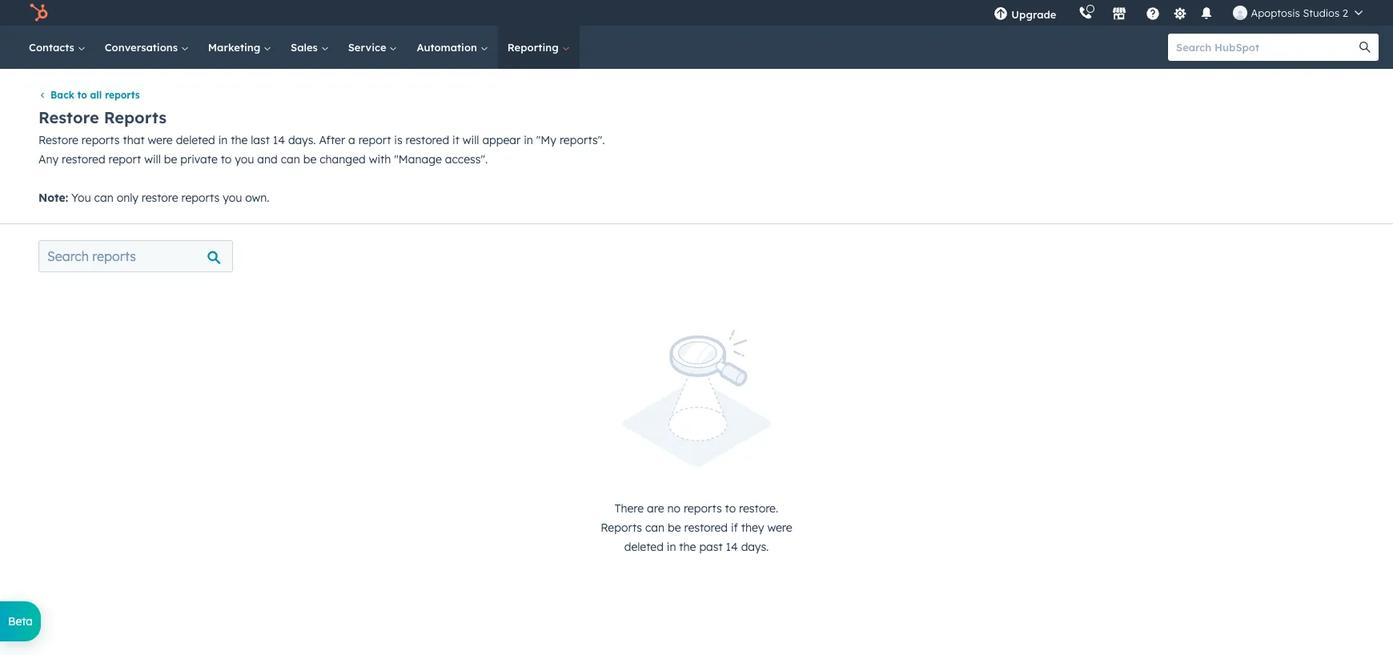 Task type: locate. For each thing, give the bounding box(es) containing it.
last
[[251, 133, 270, 148]]

0 horizontal spatial days.
[[288, 133, 316, 148]]

automation link
[[407, 26, 498, 69]]

1 vertical spatial to
[[221, 152, 232, 167]]

were right that
[[148, 133, 173, 148]]

2 vertical spatial to
[[725, 501, 736, 516]]

14 down if
[[726, 540, 738, 554]]

14 inside restore reports that were deleted in the last 14 days. after a report is restored it will appear in "my reports". any restored report will be private to you and can be changed with "manage access".
[[273, 133, 285, 148]]

0 vertical spatial report
[[359, 133, 391, 148]]

you left own.
[[223, 191, 242, 205]]

1 horizontal spatial deleted
[[624, 540, 664, 554]]

1 vertical spatial the
[[679, 540, 696, 554]]

restore inside restore reports that were deleted in the last 14 days. after a report is restored it will appear in "my reports". any restored report will be private to you and can be changed with "manage access".
[[38, 133, 78, 148]]

0 vertical spatial were
[[148, 133, 173, 148]]

1 vertical spatial deleted
[[624, 540, 664, 554]]

beta button
[[0, 601, 41, 641]]

changed
[[320, 152, 366, 167]]

0 vertical spatial the
[[231, 133, 248, 148]]

to left all
[[77, 89, 87, 101]]

1 horizontal spatial to
[[221, 152, 232, 167]]

if
[[731, 520, 738, 535]]

reports right no
[[684, 501, 722, 516]]

apoptosis
[[1251, 6, 1300, 19]]

will down that
[[144, 152, 161, 167]]

in left "my
[[524, 133, 533, 148]]

the left last
[[231, 133, 248, 148]]

deleted inside there are no reports to restore. reports can be restored if they were deleted in the past 14 days.
[[624, 540, 664, 554]]

note: you can only restore reports you own.
[[38, 191, 270, 205]]

1 vertical spatial 14
[[726, 540, 738, 554]]

0 vertical spatial will
[[463, 133, 479, 148]]

the inside restore reports that were deleted in the last 14 days. after a report is restored it will appear in "my reports". any restored report will be private to you and can be changed with "manage access".
[[231, 133, 248, 148]]

0 vertical spatial days.
[[288, 133, 316, 148]]

conversations link
[[95, 26, 198, 69]]

to right private
[[221, 152, 232, 167]]

will
[[463, 133, 479, 148], [144, 152, 161, 167]]

1 horizontal spatial days.
[[741, 540, 769, 554]]

report
[[359, 133, 391, 148], [109, 152, 141, 167]]

0 horizontal spatial in
[[218, 133, 228, 148]]

1 horizontal spatial can
[[281, 152, 300, 167]]

deleted down are
[[624, 540, 664, 554]]

hubspot link
[[19, 3, 60, 22]]

reports down the there
[[601, 520, 642, 535]]

there are no reports to restore. reports can be restored if they were deleted in the past 14 days.
[[601, 501, 793, 554]]

0 horizontal spatial to
[[77, 89, 87, 101]]

0 horizontal spatial reports
[[104, 107, 167, 127]]

report down that
[[109, 152, 141, 167]]

restored
[[406, 133, 449, 148], [62, 152, 105, 167], [684, 520, 728, 535]]

2 horizontal spatial can
[[645, 520, 665, 535]]

were
[[148, 133, 173, 148], [768, 520, 793, 535]]

settings image
[[1173, 7, 1188, 21]]

0 horizontal spatial the
[[231, 133, 248, 148]]

1 horizontal spatial restored
[[406, 133, 449, 148]]

0 horizontal spatial deleted
[[176, 133, 215, 148]]

you
[[235, 152, 254, 167], [223, 191, 242, 205]]

tara schultz image
[[1234, 6, 1248, 20]]

contacts link
[[19, 26, 95, 69]]

can down are
[[645, 520, 665, 535]]

14 inside there are no reports to restore. reports can be restored if they were deleted in the past 14 days.
[[726, 540, 738, 554]]

2 vertical spatial restored
[[684, 520, 728, 535]]

0 horizontal spatial report
[[109, 152, 141, 167]]

1 horizontal spatial in
[[524, 133, 533, 148]]

days. inside restore reports that were deleted in the last 14 days. after a report is restored it will appear in "my reports". any restored report will be private to you and can be changed with "manage access".
[[288, 133, 316, 148]]

they
[[741, 520, 764, 535]]

be
[[164, 152, 177, 167], [303, 152, 317, 167], [668, 520, 681, 535]]

service
[[348, 41, 390, 54]]

14
[[273, 133, 285, 148], [726, 540, 738, 554]]

2 restore from the top
[[38, 133, 78, 148]]

marketplaces image
[[1113, 7, 1127, 22]]

restore up any
[[38, 133, 78, 148]]

can right and
[[281, 152, 300, 167]]

notifications image
[[1200, 7, 1214, 22]]

back
[[50, 89, 74, 101]]

and
[[257, 152, 278, 167]]

access".
[[445, 152, 488, 167]]

1 vertical spatial restore
[[38, 133, 78, 148]]

restored right any
[[62, 152, 105, 167]]

restore
[[38, 107, 99, 127], [38, 133, 78, 148]]

beta
[[8, 614, 33, 629]]

be down no
[[668, 520, 681, 535]]

menu
[[983, 0, 1374, 26]]

Search HubSpot search field
[[1168, 34, 1365, 61]]

be left changed
[[303, 152, 317, 167]]

to
[[77, 89, 87, 101], [221, 152, 232, 167], [725, 501, 736, 516]]

report up with
[[359, 133, 391, 148]]

2 horizontal spatial be
[[668, 520, 681, 535]]

any
[[38, 152, 59, 167]]

you left and
[[235, 152, 254, 167]]

1 vertical spatial will
[[144, 152, 161, 167]]

0 vertical spatial you
[[235, 152, 254, 167]]

can
[[281, 152, 300, 167], [94, 191, 113, 205], [645, 520, 665, 535]]

were right they
[[768, 520, 793, 535]]

2 horizontal spatial restored
[[684, 520, 728, 535]]

1 horizontal spatial were
[[768, 520, 793, 535]]

restore for restore reports
[[38, 107, 99, 127]]

days. left after
[[288, 133, 316, 148]]

reports
[[104, 107, 167, 127], [601, 520, 642, 535]]

in down no
[[667, 540, 676, 554]]

in left last
[[218, 133, 228, 148]]

deleted up private
[[176, 133, 215, 148]]

2 vertical spatial can
[[645, 520, 665, 535]]

reports down restore reports
[[82, 133, 120, 148]]

14 right last
[[273, 133, 285, 148]]

reporting link
[[498, 26, 579, 69]]

is
[[394, 133, 402, 148]]

1 horizontal spatial 14
[[726, 540, 738, 554]]

1 vertical spatial you
[[223, 191, 242, 205]]

apoptosis studios 2
[[1251, 6, 1349, 19]]

0 vertical spatial restore
[[38, 107, 99, 127]]

can right you
[[94, 191, 113, 205]]

1 vertical spatial restored
[[62, 152, 105, 167]]

after
[[319, 133, 345, 148]]

0 horizontal spatial were
[[148, 133, 173, 148]]

reports down private
[[181, 191, 220, 205]]

1 horizontal spatial the
[[679, 540, 696, 554]]

marketplaces button
[[1103, 0, 1137, 26]]

1 vertical spatial days.
[[741, 540, 769, 554]]

days. down they
[[741, 540, 769, 554]]

it
[[452, 133, 460, 148]]

0 horizontal spatial restored
[[62, 152, 105, 167]]

1 horizontal spatial reports
[[601, 520, 642, 535]]

deleted
[[176, 133, 215, 148], [624, 540, 664, 554]]

2 horizontal spatial to
[[725, 501, 736, 516]]

the inside there are no reports to restore. reports can be restored if they were deleted in the past 14 days.
[[679, 540, 696, 554]]

0 vertical spatial 14
[[273, 133, 285, 148]]

in
[[218, 133, 228, 148], [524, 133, 533, 148], [667, 540, 676, 554]]

will right it at the left of the page
[[463, 133, 479, 148]]

the
[[231, 133, 248, 148], [679, 540, 696, 554]]

be left private
[[164, 152, 177, 167]]

0 horizontal spatial 14
[[273, 133, 285, 148]]

restore for restore reports that were deleted in the last 14 days. after a report is restored it will appear in "my reports". any restored report will be private to you and can be changed with "manage access".
[[38, 133, 78, 148]]

own.
[[245, 191, 270, 205]]

1 vertical spatial were
[[768, 520, 793, 535]]

no
[[667, 501, 681, 516]]

reports up that
[[104, 107, 167, 127]]

1 restore from the top
[[38, 107, 99, 127]]

0 horizontal spatial can
[[94, 191, 113, 205]]

1 vertical spatial reports
[[601, 520, 642, 535]]

help image
[[1146, 7, 1161, 22]]

the left past
[[679, 540, 696, 554]]

restore down back
[[38, 107, 99, 127]]

restored up past
[[684, 520, 728, 535]]

0 vertical spatial can
[[281, 152, 300, 167]]

reports inside there are no reports to restore. reports can be restored if they were deleted in the past 14 days.
[[601, 520, 642, 535]]

0 vertical spatial deleted
[[176, 133, 215, 148]]

restored up "manage at the top
[[406, 133, 449, 148]]

menu item
[[1068, 0, 1071, 26]]

apoptosis studios 2 button
[[1224, 0, 1373, 26]]

alert
[[38, 330, 1355, 556]]

can inside restore reports that were deleted in the last 14 days. after a report is restored it will appear in "my reports". any restored report will be private to you and can be changed with "manage access".
[[281, 152, 300, 167]]

calling icon button
[[1073, 2, 1100, 23]]

days.
[[288, 133, 316, 148], [741, 540, 769, 554]]

in inside there are no reports to restore. reports can be restored if they were deleted in the past 14 days.
[[667, 540, 676, 554]]

upgrade
[[1012, 8, 1057, 21]]

2 horizontal spatial in
[[667, 540, 676, 554]]

reports
[[105, 89, 140, 101], [82, 133, 120, 148], [181, 191, 220, 205], [684, 501, 722, 516]]

1 vertical spatial report
[[109, 152, 141, 167]]

to up if
[[725, 501, 736, 516]]



Task type: describe. For each thing, give the bounding box(es) containing it.
search button
[[1352, 34, 1379, 61]]

were inside restore reports that were deleted in the last 14 days. after a report is restored it will appear in "my reports". any restored report will be private to you and can be changed with "manage access".
[[148, 133, 173, 148]]

automation
[[417, 41, 480, 54]]

sales
[[291, 41, 321, 54]]

0 horizontal spatial will
[[144, 152, 161, 167]]

hubspot image
[[29, 3, 48, 22]]

to inside there are no reports to restore. reports can be restored if they were deleted in the past 14 days.
[[725, 501, 736, 516]]

private
[[180, 152, 218, 167]]

back to all reports button
[[38, 89, 140, 101]]

0 vertical spatial reports
[[104, 107, 167, 127]]

studios
[[1303, 6, 1340, 19]]

can inside there are no reports to restore. reports can be restored if they were deleted in the past 14 days.
[[645, 520, 665, 535]]

reports right all
[[105, 89, 140, 101]]

service link
[[339, 26, 407, 69]]

reports".
[[560, 133, 605, 148]]

settings link
[[1170, 4, 1190, 21]]

1 horizontal spatial will
[[463, 133, 479, 148]]

with
[[369, 152, 391, 167]]

notifications button
[[1194, 0, 1221, 26]]

marketing
[[208, 41, 264, 54]]

reports inside there are no reports to restore. reports can be restored if they were deleted in the past 14 days.
[[684, 501, 722, 516]]

restore reports that were deleted in the last 14 days. after a report is restored it will appear in "my reports". any restored report will be private to you and can be changed with "manage access".
[[38, 133, 605, 167]]

you inside restore reports that were deleted in the last 14 days. after a report is restored it will appear in "my reports". any restored report will be private to you and can be changed with "manage access".
[[235, 152, 254, 167]]

1 vertical spatial can
[[94, 191, 113, 205]]

there
[[615, 501, 644, 516]]

days. inside there are no reports to restore. reports can be restored if they were deleted in the past 14 days.
[[741, 540, 769, 554]]

all
[[90, 89, 102, 101]]

restore.
[[739, 501, 779, 516]]

only
[[117, 191, 138, 205]]

Search reports search field
[[38, 241, 233, 273]]

1 horizontal spatial report
[[359, 133, 391, 148]]

appear
[[482, 133, 521, 148]]

help button
[[1140, 0, 1167, 26]]

are
[[647, 501, 664, 516]]

marketing link
[[198, 26, 281, 69]]

upgrade image
[[994, 7, 1009, 22]]

"my
[[536, 133, 557, 148]]

sales link
[[281, 26, 339, 69]]

2
[[1343, 6, 1349, 19]]

0 vertical spatial to
[[77, 89, 87, 101]]

menu containing apoptosis studios 2
[[983, 0, 1374, 26]]

note:
[[38, 191, 68, 205]]

reports inside restore reports that were deleted in the last 14 days. after a report is restored it will appear in "my reports". any restored report will be private to you and can be changed with "manage access".
[[82, 133, 120, 148]]

that
[[123, 133, 145, 148]]

search image
[[1360, 42, 1371, 53]]

you
[[71, 191, 91, 205]]

"manage
[[394, 152, 442, 167]]

restore reports
[[38, 107, 167, 127]]

to inside restore reports that were deleted in the last 14 days. after a report is restored it will appear in "my reports". any restored report will be private to you and can be changed with "manage access".
[[221, 152, 232, 167]]

restore
[[142, 191, 178, 205]]

conversations
[[105, 41, 181, 54]]

1 horizontal spatial be
[[303, 152, 317, 167]]

a
[[348, 133, 355, 148]]

0 vertical spatial restored
[[406, 133, 449, 148]]

be inside there are no reports to restore. reports can be restored if they were deleted in the past 14 days.
[[668, 520, 681, 535]]

calling icon image
[[1079, 6, 1094, 21]]

0 horizontal spatial be
[[164, 152, 177, 167]]

alert containing there are no reports to restore. reports can be restored if they were deleted in the past 14 days.
[[38, 330, 1355, 556]]

were inside there are no reports to restore. reports can be restored if they were deleted in the past 14 days.
[[768, 520, 793, 535]]

reporting
[[508, 41, 562, 54]]

back to all reports
[[50, 89, 140, 101]]

deleted inside restore reports that were deleted in the last 14 days. after a report is restored it will appear in "my reports". any restored report will be private to you and can be changed with "manage access".
[[176, 133, 215, 148]]

contacts
[[29, 41, 77, 54]]

restored inside there are no reports to restore. reports can be restored if they were deleted in the past 14 days.
[[684, 520, 728, 535]]

past
[[699, 540, 723, 554]]



Task type: vqa. For each thing, say whether or not it's contained in the screenshot.
Made
no



